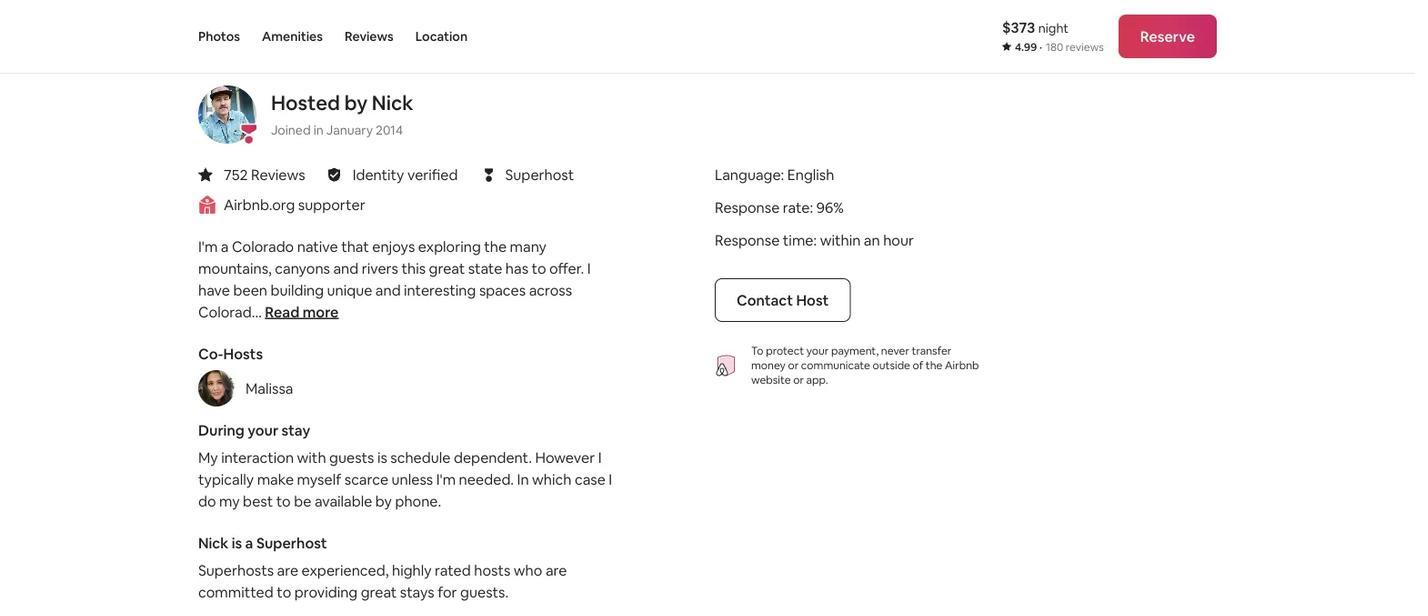 Task type: vqa. For each thing, say whether or not it's contained in the screenshot.


Task type: locate. For each thing, give the bounding box(es) containing it.
2 vertical spatial to
[[277, 583, 291, 601]]

1 horizontal spatial i'm
[[436, 470, 456, 489]]

learn more about the host, malissa. image
[[198, 370, 235, 407]]

2 response from the top
[[715, 231, 780, 249]]

case
[[575, 470, 606, 489]]

0 horizontal spatial i'm
[[198, 237, 218, 256]]

stays
[[400, 583, 434, 601]]

learn more about the host, malissa. image
[[198, 370, 235, 407]]

highly
[[392, 561, 432, 579]]

of
[[913, 358, 923, 373]]

1 horizontal spatial great
[[429, 259, 465, 278]]

i right case
[[609, 470, 612, 489]]

rated
[[435, 561, 471, 579]]

1 horizontal spatial reviews
[[345, 28, 394, 45]]

i'm inside i'm a colorado native that enjoys exploring the many mountains, canyons and rivers  this great state has to offer. i have been building unique and interesting spaces across colorad…
[[198, 237, 218, 256]]

that
[[341, 237, 369, 256]]

superhost down the "be"
[[256, 534, 327, 552]]

a up mountains,
[[221, 237, 229, 256]]

0 horizontal spatial are
[[277, 561, 298, 579]]

canyons
[[275, 259, 330, 278]]

1 vertical spatial and
[[375, 281, 401, 299]]

1 horizontal spatial by
[[375, 492, 392, 510]]

reserve
[[1140, 27, 1195, 45]]

0 vertical spatial or
[[788, 358, 799, 373]]

my
[[198, 448, 218, 467]]

interesting
[[404, 281, 476, 299]]

0 vertical spatial is
[[377, 448, 387, 467]]

1 horizontal spatial and
[[375, 281, 401, 299]]

by up 'january' on the left top of page
[[344, 90, 368, 116]]

is up scarce
[[377, 448, 387, 467]]

1 vertical spatial reviews
[[251, 165, 305, 184]]

nick up the superhosts
[[198, 534, 229, 552]]

: left within at the right
[[814, 231, 817, 249]]

4.99
[[1015, 40, 1037, 54]]

1 vertical spatial is
[[232, 534, 242, 552]]

a up the superhosts
[[245, 534, 253, 552]]

0 horizontal spatial great
[[361, 583, 397, 601]]

: left 96%
[[810, 198, 813, 217]]

nick up 2014
[[372, 90, 414, 116]]

response down response rate : 96%
[[715, 231, 780, 249]]

joined
[[271, 122, 311, 138]]

have
[[198, 281, 230, 299]]

2 vertical spatial :
[[814, 231, 817, 249]]

interaction
[[221, 448, 294, 467]]

: left english
[[781, 165, 784, 184]]

superhosts
[[198, 561, 274, 579]]

or down protect
[[788, 358, 799, 373]]

great down the exploring
[[429, 259, 465, 278]]

1 vertical spatial a
[[245, 534, 253, 552]]

1 vertical spatial i'm
[[436, 470, 456, 489]]

are right who
[[546, 561, 567, 579]]

0 horizontal spatial by
[[344, 90, 368, 116]]

schedule
[[390, 448, 451, 467]]

your up "interaction"
[[248, 421, 278, 439]]

i'm up mountains,
[[198, 237, 218, 256]]

great
[[429, 259, 465, 278], [361, 583, 397, 601]]

0 vertical spatial nick
[[372, 90, 414, 116]]

i up case
[[598, 448, 602, 467]]

0 vertical spatial the
[[484, 237, 507, 256]]

to right has
[[532, 259, 546, 278]]

website
[[751, 373, 791, 387]]

amenities
[[262, 28, 323, 45]]

0 vertical spatial :
[[781, 165, 784, 184]]

reviews
[[345, 28, 394, 45], [251, 165, 305, 184]]

response down language
[[715, 198, 780, 217]]

verified
[[407, 165, 458, 184]]

1 horizontal spatial nick
[[372, 90, 414, 116]]

by down scarce
[[375, 492, 392, 510]]

stay
[[282, 421, 310, 439]]

and down rivers
[[375, 281, 401, 299]]

1 horizontal spatial the
[[926, 358, 943, 373]]

1 vertical spatial by
[[375, 492, 392, 510]]

0 vertical spatial to
[[532, 259, 546, 278]]

or
[[788, 358, 799, 373], [793, 373, 804, 387]]

i'm
[[198, 237, 218, 256], [436, 470, 456, 489]]

are
[[277, 561, 298, 579], [546, 561, 567, 579]]

1 horizontal spatial superhost
[[505, 166, 574, 184]]

: for rate
[[810, 198, 813, 217]]

1 horizontal spatial is
[[377, 448, 387, 467]]

a inside nick is a superhost superhosts are experienced, highly rated hosts who are committed to providing great stays for guests.
[[245, 534, 253, 552]]

or left app.
[[793, 373, 804, 387]]

1 horizontal spatial i
[[598, 448, 602, 467]]

to
[[751, 344, 764, 358]]

location button
[[415, 0, 468, 73]]

0 vertical spatial i
[[587, 259, 591, 278]]

superhost
[[505, 166, 574, 184], [256, 534, 327, 552]]

0 vertical spatial reviews
[[345, 28, 394, 45]]

1 vertical spatial :
[[810, 198, 813, 217]]

response
[[715, 198, 780, 217], [715, 231, 780, 249]]

2 horizontal spatial i
[[609, 470, 612, 489]]

reviews left location button
[[345, 28, 394, 45]]

by
[[344, 90, 368, 116], [375, 492, 392, 510]]

i
[[587, 259, 591, 278], [598, 448, 602, 467], [609, 470, 612, 489]]

your
[[807, 344, 829, 358], [248, 421, 278, 439]]

by inside during your stay my interaction with guests is schedule dependent. however i typically make myself scarce unless i'm needed. in which case i do my best to be available by phone.
[[375, 492, 392, 510]]

to left the "be"
[[276, 492, 291, 510]]

needed.
[[459, 470, 514, 489]]

0 horizontal spatial is
[[232, 534, 242, 552]]

rivers
[[362, 259, 398, 278]]

available
[[315, 492, 372, 510]]

with
[[297, 448, 326, 467]]

great left stays
[[361, 583, 397, 601]]

building
[[271, 281, 324, 299]]

·
[[1040, 40, 1042, 54]]

i'm down the schedule
[[436, 470, 456, 489]]

2 are from the left
[[546, 561, 567, 579]]

0 horizontal spatial your
[[248, 421, 278, 439]]

1 horizontal spatial are
[[546, 561, 567, 579]]

my
[[219, 492, 240, 510]]

the up the 'state'
[[484, 237, 507, 256]]

1 vertical spatial your
[[248, 421, 278, 439]]

to left the providing
[[277, 583, 291, 601]]

a
[[221, 237, 229, 256], [245, 534, 253, 552]]

nick is a superhost. learn more about nick. image
[[198, 86, 256, 144], [198, 86, 256, 144]]

across
[[529, 281, 572, 299]]

1 vertical spatial response
[[715, 231, 780, 249]]

night
[[1038, 20, 1069, 36]]

1 vertical spatial superhost
[[256, 534, 327, 552]]

time
[[783, 231, 814, 249]]

and up unique
[[333, 259, 359, 278]]

by inside hosted by nick joined in january 2014
[[344, 90, 368, 116]]

great inside nick is a superhost superhosts are experienced, highly rated hosts who are committed to providing great stays for guests.
[[361, 583, 397, 601]]

0 horizontal spatial superhost
[[256, 534, 327, 552]]

2 vertical spatial i
[[609, 470, 612, 489]]

1 vertical spatial great
[[361, 583, 397, 601]]

0 vertical spatial great
[[429, 259, 465, 278]]

0 horizontal spatial i
[[587, 259, 591, 278]]

$373
[[1002, 18, 1035, 36]]

2014
[[376, 122, 403, 138]]

0 horizontal spatial the
[[484, 237, 507, 256]]

1 horizontal spatial a
[[245, 534, 253, 552]]

dependent.
[[454, 448, 532, 467]]

for
[[438, 583, 457, 601]]

experienced,
[[302, 561, 389, 579]]

1 vertical spatial nick
[[198, 534, 229, 552]]

is
[[377, 448, 387, 467], [232, 534, 242, 552]]

reviews up airbnb.org supporter
[[251, 165, 305, 184]]

752
[[224, 165, 248, 184]]

0 horizontal spatial nick
[[198, 534, 229, 552]]

is inside nick is a superhost superhosts are experienced, highly rated hosts who are committed to providing great stays for guests.
[[232, 534, 242, 552]]

phone.
[[395, 492, 441, 510]]

the down 'transfer'
[[926, 358, 943, 373]]

malissa
[[246, 379, 293, 398]]

0 horizontal spatial reviews
[[251, 165, 305, 184]]

reserve button
[[1119, 15, 1217, 58]]

0 vertical spatial and
[[333, 259, 359, 278]]

nick
[[372, 90, 414, 116], [198, 534, 229, 552]]

who
[[514, 561, 542, 579]]

more
[[303, 303, 339, 321]]

outside
[[873, 358, 910, 373]]

are up the providing
[[277, 561, 298, 579]]

i right offer.
[[587, 259, 591, 278]]

airbnb.org supporter
[[224, 195, 365, 214]]

0 vertical spatial a
[[221, 237, 229, 256]]

a inside i'm a colorado native that enjoys exploring the many mountains, canyons and rivers  this great state has to offer. i have been building unique and interesting spaces across colorad…
[[221, 237, 229, 256]]

󰀃
[[485, 164, 493, 186]]

1 response from the top
[[715, 198, 780, 217]]

nick inside nick is a superhost superhosts are experienced, highly rated hosts who are committed to providing great stays for guests.
[[198, 534, 229, 552]]

best
[[243, 492, 273, 510]]

1 vertical spatial to
[[276, 492, 291, 510]]

your up the communicate
[[807, 344, 829, 358]]

superhost right 󰀃
[[505, 166, 574, 184]]

response for response time
[[715, 231, 780, 249]]

0 vertical spatial i'm
[[198, 237, 218, 256]]

is up the superhosts
[[232, 534, 242, 552]]

hosted
[[271, 90, 340, 116]]

1 vertical spatial the
[[926, 358, 943, 373]]

0 vertical spatial superhost
[[505, 166, 574, 184]]

exploring
[[418, 237, 481, 256]]

photos button
[[198, 0, 240, 73]]

read more
[[265, 303, 339, 321]]

0 horizontal spatial a
[[221, 237, 229, 256]]

0 vertical spatial by
[[344, 90, 368, 116]]

money
[[751, 358, 786, 373]]

airbnb
[[945, 358, 979, 373]]

0 vertical spatial response
[[715, 198, 780, 217]]

1 horizontal spatial your
[[807, 344, 829, 358]]

4.99 · 180 reviews
[[1015, 40, 1104, 54]]

the
[[484, 237, 507, 256], [926, 358, 943, 373]]

0 vertical spatial your
[[807, 344, 829, 358]]

1 are from the left
[[277, 561, 298, 579]]

180
[[1046, 40, 1063, 54]]



Task type: describe. For each thing, give the bounding box(es) containing it.
enjoys
[[372, 237, 415, 256]]

has
[[506, 259, 528, 278]]

0 horizontal spatial and
[[333, 259, 359, 278]]

response rate : 96%
[[715, 198, 844, 217]]

english
[[787, 165, 834, 184]]

transfer
[[912, 344, 952, 358]]

your inside during your stay my interaction with guests is schedule dependent. however i typically make myself scarce unless i'm needed. in which case i do my best to be available by phone.
[[248, 421, 278, 439]]

read more button
[[265, 301, 339, 323]]

your inside to protect your payment, never transfer money or communicate outside of the airbnb website or app.
[[807, 344, 829, 358]]

to inside during your stay my interaction with guests is schedule dependent. however i typically make myself scarce unless i'm needed. in which case i do my best to be available by phone.
[[276, 492, 291, 510]]

nick is a superhost superhosts are experienced, highly rated hosts who are committed to providing great stays for guests.
[[198, 534, 567, 601]]

colorad…
[[198, 303, 262, 321]]

hosts
[[474, 561, 511, 579]]

1 vertical spatial or
[[793, 373, 804, 387]]

96%
[[817, 198, 844, 217]]

protect
[[766, 344, 804, 358]]

many
[[510, 237, 547, 256]]

state
[[468, 259, 502, 278]]

language : english
[[715, 165, 834, 184]]

i'm inside during your stay my interaction with guests is schedule dependent. however i typically make myself scarce unless i'm needed. in which case i do my best to be available by phone.
[[436, 470, 456, 489]]

752 reviews
[[224, 165, 305, 184]]

communicate
[[801, 358, 870, 373]]

rate
[[783, 198, 810, 217]]

is inside during your stay my interaction with guests is schedule dependent. however i typically make myself scarce unless i'm needed. in which case i do my best to be available by phone.
[[377, 448, 387, 467]]

$373 night
[[1002, 18, 1069, 36]]

do
[[198, 492, 216, 510]]

within
[[820, 231, 861, 249]]

make
[[257, 470, 294, 489]]

to protect your payment, never transfer money or communicate outside of the airbnb website or app.
[[751, 344, 979, 387]]

in
[[517, 470, 529, 489]]

spaces
[[479, 281, 526, 299]]

guests.
[[460, 583, 509, 601]]

during
[[198, 421, 245, 439]]

providing
[[294, 583, 358, 601]]

language
[[715, 165, 781, 184]]

the inside to protect your payment, never transfer money or communicate outside of the airbnb website or app.
[[926, 358, 943, 373]]

hour
[[883, 231, 914, 249]]

in
[[314, 122, 324, 138]]

to inside nick is a superhost superhosts are experienced, highly rated hosts who are committed to providing great stays for guests.
[[277, 583, 291, 601]]

unless
[[392, 470, 433, 489]]

superhost inside nick is a superhost superhosts are experienced, highly rated hosts who are committed to providing great stays for guests.
[[256, 534, 327, 552]]

app.
[[806, 373, 828, 387]]

never
[[881, 344, 909, 358]]

during your stay my interaction with guests is schedule dependent. however i typically make myself scarce unless i'm needed. in which case i do my best to be available by phone.
[[198, 421, 612, 510]]

photos
[[198, 28, 240, 45]]

hosted by nick joined in january 2014
[[271, 90, 414, 138]]

amenities button
[[262, 0, 323, 73]]

hosts
[[223, 344, 263, 363]]

offer.
[[549, 259, 584, 278]]

response time : within an hour
[[715, 231, 914, 249]]

airbnb.org
[[224, 195, 295, 214]]

this
[[402, 259, 426, 278]]

great inside i'm a colorado native that enjoys exploring the many mountains, canyons and rivers  this great state has to offer. i have been building unique and interesting spaces across colorad…
[[429, 259, 465, 278]]

january
[[326, 122, 373, 138]]

be
[[294, 492, 311, 510]]

i inside i'm a colorado native that enjoys exploring the many mountains, canyons and rivers  this great state has to offer. i have been building unique and interesting spaces across colorad…
[[587, 259, 591, 278]]

host
[[796, 291, 829, 309]]

the inside i'm a colorado native that enjoys exploring the many mountains, canyons and rivers  this great state has to offer. i have been building unique and interesting spaces across colorad…
[[484, 237, 507, 256]]

contact
[[737, 291, 793, 309]]

reviews
[[1066, 40, 1104, 54]]

supporter
[[298, 195, 365, 214]]

guests
[[329, 448, 374, 467]]

to inside i'm a colorado native that enjoys exploring the many mountains, canyons and rivers  this great state has to offer. i have been building unique and interesting spaces across colorad…
[[532, 259, 546, 278]]

mountains,
[[198, 259, 272, 278]]

myself
[[297, 470, 341, 489]]

: for time
[[814, 231, 817, 249]]

payment,
[[831, 344, 879, 358]]

response for response rate
[[715, 198, 780, 217]]

native
[[297, 237, 338, 256]]

read
[[265, 303, 300, 321]]

identity
[[353, 165, 404, 184]]

i'm a colorado native that enjoys exploring the many mountains, canyons and rivers  this great state has to offer. i have been building unique and interesting spaces across colorad…
[[198, 237, 591, 321]]

scarce
[[344, 470, 388, 489]]

co-hosts
[[198, 344, 263, 363]]

1 vertical spatial i
[[598, 448, 602, 467]]

contact host
[[737, 291, 829, 309]]

nick inside hosted by nick joined in january 2014
[[372, 90, 414, 116]]

location
[[415, 28, 468, 45]]

committed
[[198, 583, 274, 601]]

identity verified
[[353, 165, 458, 184]]



